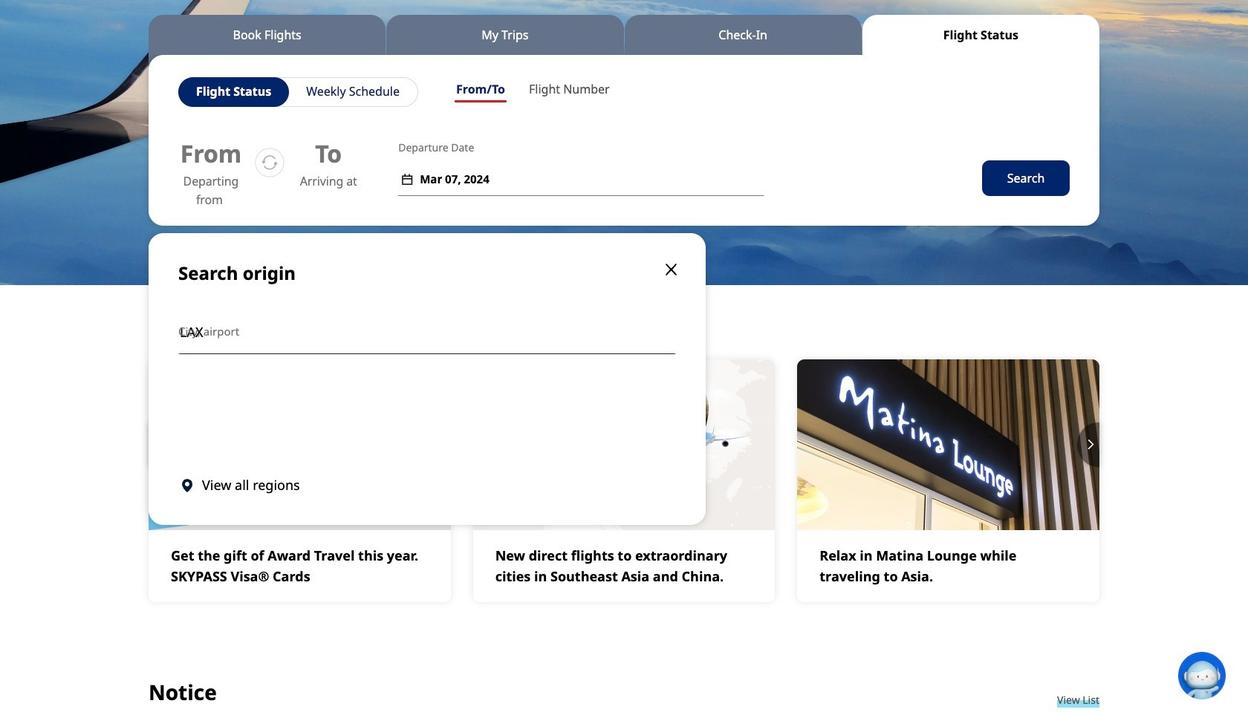 Task type: vqa. For each thing, say whether or not it's contained in the screenshot.
Upgrade
no



Task type: describe. For each thing, give the bounding box(es) containing it.
search type for departure and arrival group
[[445, 77, 622, 106]]



Task type: locate. For each thing, give the bounding box(es) containing it.
None text field
[[178, 309, 677, 355]]

types of flight status group
[[178, 77, 419, 107]]

document
[[149, 233, 706, 526]]

dialog
[[149, 226, 1100, 526]]

tab list
[[149, 15, 1100, 55]]



